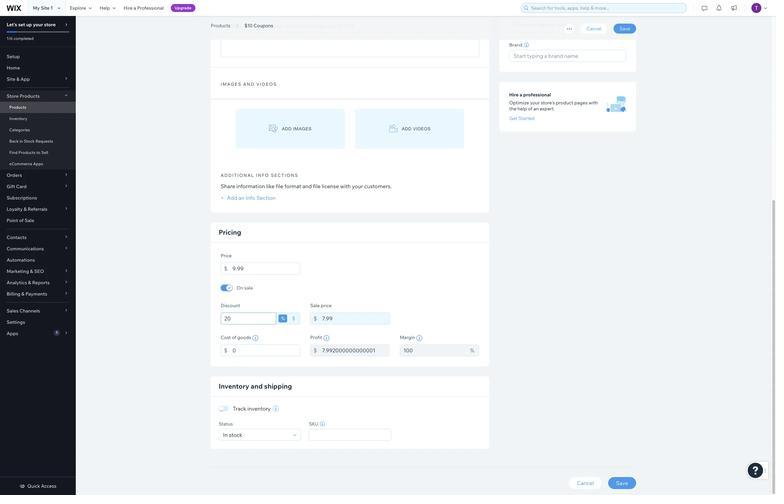 Task type: describe. For each thing, give the bounding box(es) containing it.
inventory
[[248, 405, 271, 412]]

1 file from the left
[[276, 183, 283, 190]]

find products to sell link
[[0, 147, 76, 158]]

billing
[[7, 291, 20, 297]]

videos
[[257, 81, 277, 87]]

save for save 'button' to the top
[[620, 26, 630, 32]]

sku
[[309, 421, 319, 427]]

store products button
[[0, 90, 76, 102]]

to
[[36, 150, 40, 155]]

1 vertical spatial cancel button
[[569, 477, 602, 489]]

let's set up your store
[[7, 22, 56, 28]]

payments
[[25, 291, 47, 297]]

sidebar element
[[0, 16, 76, 495]]

on sale
[[237, 285, 253, 291]]

gift card
[[7, 184, 27, 190]]

0 horizontal spatial %
[[281, 316, 285, 322]]

home
[[7, 65, 20, 71]]

card
[[16, 184, 27, 190]]

your inside optimize your store's product pages with the help of an expert.
[[530, 100, 540, 106]]

credit
[[270, 23, 285, 29]]

videos
[[413, 126, 431, 131]]

completed
[[14, 36, 34, 41]]

sections
[[271, 173, 299, 178]]

get yourself a $10 credit for this store for only $7.99!!
[[224, 23, 355, 29]]

& for loyalty
[[24, 206, 27, 212]]

ecommerce
[[9, 161, 32, 166]]

0 vertical spatial cancel
[[587, 26, 602, 32]]

track inventory
[[233, 405, 271, 412]]

communications button
[[0, 243, 76, 254]]

site & app button
[[0, 73, 76, 85]]

loyalty & referrals button
[[0, 204, 76, 215]]

1/6
[[7, 36, 13, 41]]

inventory for inventory and shipping
[[219, 382, 249, 390]]

sale price
[[310, 303, 332, 309]]

customers.
[[364, 183, 392, 190]]

margin
[[400, 335, 415, 341]]

settings link
[[0, 317, 76, 328]]

(default
[[538, 21, 557, 28]]

products (default rate)
[[514, 21, 570, 28]]

1 for from the left
[[286, 23, 293, 29]]

store products
[[7, 93, 40, 99]]

sale inside $10 coupons form
[[310, 303, 320, 309]]

categories
[[9, 127, 30, 132]]

point
[[7, 217, 18, 223]]

of inside optimize your store's product pages with the help of an expert.
[[528, 106, 533, 112]]

optimize
[[510, 100, 529, 106]]

of for point of sale
[[19, 217, 24, 223]]

get for get yourself a $10 credit for this store for only $7.99!!
[[224, 23, 234, 29]]

cost
[[221, 335, 231, 341]]

on
[[237, 285, 243, 291]]

sales
[[7, 308, 19, 314]]

marketing & seo button
[[0, 266, 76, 277]]

store inside text field
[[305, 23, 317, 29]]

save for the bottommost save 'button'
[[616, 480, 629, 487]]

Search for tools, apps, help & more... field
[[529, 3, 685, 13]]

add
[[227, 195, 237, 201]]

additional info sections
[[221, 173, 299, 178]]

section
[[257, 195, 276, 201]]

contacts button
[[0, 232, 76, 243]]

inventory and shipping
[[219, 382, 292, 390]]

share
[[221, 183, 235, 190]]

add videos
[[402, 126, 431, 131]]

information
[[236, 183, 265, 190]]

get started
[[510, 115, 535, 121]]

products left (default
[[514, 21, 536, 28]]

hire a professional
[[510, 92, 551, 98]]

optimize your store's product pages with the help of an expert.
[[510, 100, 598, 112]]

& for billing
[[21, 291, 24, 297]]

products link inside $10 coupons form
[[208, 22, 234, 29]]

sale
[[244, 285, 253, 291]]

images
[[293, 126, 312, 131]]

info tooltip image for margin
[[417, 335, 423, 341]]

images
[[221, 81, 242, 87]]

point of sale link
[[0, 215, 76, 226]]

stock
[[24, 139, 35, 144]]

access
[[41, 483, 56, 489]]

site inside dropdown button
[[7, 76, 15, 82]]

a for hire a professional
[[134, 5, 136, 11]]

0 horizontal spatial 1
[[51, 5, 53, 11]]

ecommerce apps link
[[0, 158, 76, 170]]

0 vertical spatial apps
[[33, 161, 43, 166]]

price
[[321, 303, 332, 309]]

in
[[20, 139, 23, 144]]

false text field
[[221, 19, 480, 57]]

add for add videos
[[402, 126, 412, 131]]

automations
[[7, 257, 35, 263]]

a inside text field
[[256, 23, 259, 29]]

0 vertical spatial save button
[[614, 24, 636, 34]]

analytics & reports button
[[0, 277, 76, 288]]

requests
[[36, 139, 53, 144]]

with inside optimize your store's product pages with the help of an expert.
[[589, 100, 598, 106]]

1 horizontal spatial your
[[352, 183, 363, 190]]

an inside optimize your store's product pages with the help of an expert.
[[534, 106, 539, 112]]

additional
[[221, 173, 254, 178]]

1 inside sidebar element
[[56, 331, 58, 335]]

sales channels
[[7, 308, 40, 314]]

quick access
[[27, 483, 56, 489]]

Start typing a brand name field
[[512, 50, 624, 61]]

set
[[18, 22, 25, 28]]

point of sale
[[7, 217, 34, 223]]

like
[[266, 183, 275, 190]]

store's
[[541, 100, 555, 106]]

this
[[294, 23, 303, 29]]

& for analytics
[[28, 280, 31, 286]]

site & app
[[7, 76, 30, 82]]

seo
[[34, 268, 44, 274]]

settings
[[7, 319, 25, 325]]

info
[[246, 195, 255, 201]]

hire for hire a professional
[[510, 92, 519, 98]]

1 horizontal spatial site
[[41, 5, 50, 11]]

profit
[[310, 335, 322, 341]]

1 vertical spatial and
[[303, 183, 312, 190]]

images and videos
[[221, 81, 277, 87]]

1/6 completed
[[7, 36, 34, 41]]

1 horizontal spatial $10
[[245, 23, 253, 29]]



Task type: locate. For each thing, give the bounding box(es) containing it.
1 vertical spatial 1
[[56, 331, 58, 335]]

2 info tooltip image from the left
[[417, 335, 423, 341]]

1 horizontal spatial an
[[534, 106, 539, 112]]

add for add images
[[282, 126, 292, 131]]

& right billing
[[21, 291, 24, 297]]

$10 coupons
[[211, 14, 286, 29], [245, 23, 273, 29]]

info tooltip image
[[324, 335, 330, 341], [417, 335, 423, 341]]

0 horizontal spatial store
[[44, 22, 56, 28]]

and
[[243, 81, 255, 87], [303, 183, 312, 190], [251, 382, 263, 390]]

info tooltip image for profit
[[324, 335, 330, 341]]

0 horizontal spatial with
[[340, 183, 351, 190]]

& right loyalty
[[24, 206, 27, 212]]

add an info section link
[[221, 195, 276, 201]]

and for shipping
[[251, 382, 263, 390]]

license
[[322, 183, 339, 190]]

help
[[100, 5, 110, 11]]

& left the app
[[16, 76, 19, 82]]

yourself
[[235, 23, 255, 29]]

analytics
[[7, 280, 27, 286]]

an left info
[[239, 195, 245, 201]]

0 vertical spatial %
[[281, 316, 285, 322]]

sell
[[41, 150, 48, 155]]

and left videos
[[243, 81, 255, 87]]

your left customers.
[[352, 183, 363, 190]]

a right yourself at the left top
[[256, 23, 259, 29]]

my site 1
[[33, 5, 53, 11]]

1 vertical spatial save
[[616, 480, 629, 487]]

1 horizontal spatial products link
[[208, 22, 234, 29]]

communications
[[7, 246, 44, 252]]

back in stock requests
[[9, 139, 53, 144]]

of right cost
[[232, 335, 236, 341]]

my
[[33, 5, 40, 11]]

site
[[41, 5, 50, 11], [7, 76, 15, 82]]

1 vertical spatial %
[[470, 347, 475, 354]]

0 vertical spatial hire
[[124, 5, 133, 11]]

hire inside $10 coupons form
[[510, 92, 519, 98]]

add right "videos icon"
[[402, 126, 412, 131]]

0 vertical spatial an
[[534, 106, 539, 112]]

1 vertical spatial of
[[19, 217, 24, 223]]

0 vertical spatial your
[[33, 22, 43, 28]]

hire a professional link
[[120, 0, 168, 16]]

file right like at the left of the page
[[276, 183, 283, 190]]

loyalty & referrals
[[7, 206, 47, 212]]

1 horizontal spatial inventory
[[219, 382, 249, 390]]

track
[[233, 405, 246, 412]]

1 vertical spatial get
[[510, 115, 518, 121]]

add right gallery icon
[[282, 126, 292, 131]]

site right my
[[41, 5, 50, 11]]

$10 coupons form
[[76, 0, 776, 495]]

a up optimize
[[520, 92, 523, 98]]

get for get started
[[510, 115, 518, 121]]

inventory inside sidebar element
[[9, 116, 27, 121]]

0 horizontal spatial your
[[33, 22, 43, 28]]

0 horizontal spatial of
[[19, 217, 24, 223]]

home link
[[0, 62, 76, 73]]

0 vertical spatial get
[[224, 23, 234, 29]]

info tooltip image
[[253, 335, 259, 341]]

sale left price
[[310, 303, 320, 309]]

pages
[[575, 100, 588, 106]]

products link left yourself at the left top
[[208, 22, 234, 29]]

hire right help button
[[124, 5, 133, 11]]

2 horizontal spatial a
[[520, 92, 523, 98]]

products link down store products
[[0, 102, 76, 113]]

orders
[[7, 172, 22, 178]]

1 vertical spatial hire
[[510, 92, 519, 98]]

quick access button
[[19, 483, 56, 489]]

1 vertical spatial with
[[340, 183, 351, 190]]

2 vertical spatial a
[[520, 92, 523, 98]]

0 horizontal spatial products link
[[0, 102, 76, 113]]

and left shipping
[[251, 382, 263, 390]]

apps down settings
[[7, 331, 18, 337]]

ecommerce apps
[[9, 161, 43, 166]]

& left seo
[[30, 268, 33, 274]]

2 horizontal spatial $10
[[260, 23, 269, 29]]

back in stock requests link
[[0, 136, 76, 147]]

$ text field
[[322, 313, 390, 325]]

your inside sidebar element
[[33, 22, 43, 28]]

your down professional
[[530, 100, 540, 106]]

0 horizontal spatial get
[[224, 23, 234, 29]]

0 vertical spatial and
[[243, 81, 255, 87]]

1 horizontal spatial store
[[305, 23, 317, 29]]

loyalty
[[7, 206, 23, 212]]

1 horizontal spatial 1
[[56, 331, 58, 335]]

0 horizontal spatial $10
[[211, 14, 232, 29]]

products
[[514, 21, 536, 28], [211, 23, 230, 29], [20, 93, 40, 99], [9, 105, 26, 110], [18, 150, 36, 155]]

app
[[21, 76, 30, 82]]

1 horizontal spatial sale
[[310, 303, 320, 309]]

channels
[[20, 308, 40, 314]]

1
[[51, 5, 53, 11], [56, 331, 58, 335]]

0 vertical spatial save
[[620, 26, 630, 32]]

sale down loyalty & referrals in the left of the page
[[25, 217, 34, 223]]

1 horizontal spatial info tooltip image
[[417, 335, 423, 341]]

0 horizontal spatial hire
[[124, 5, 133, 11]]

for left only in the left top of the page
[[318, 23, 325, 29]]

a for hire a professional
[[520, 92, 523, 98]]

info
[[256, 173, 269, 178]]

2 vertical spatial your
[[352, 183, 363, 190]]

back
[[9, 139, 19, 144]]

an
[[534, 106, 539, 112], [239, 195, 245, 201]]

inventory up categories
[[9, 116, 27, 121]]

& for marketing
[[30, 268, 33, 274]]

of inside sidebar element
[[19, 217, 24, 223]]

$10 inside text field
[[260, 23, 269, 29]]

inventory for inventory
[[9, 116, 27, 121]]

None text field
[[221, 313, 276, 325], [322, 345, 390, 357], [400, 345, 467, 357], [221, 313, 276, 325], [322, 345, 390, 357], [400, 345, 467, 357]]

1 horizontal spatial of
[[232, 335, 236, 341]]

1 horizontal spatial a
[[256, 23, 259, 29]]

store down my site 1
[[44, 22, 56, 28]]

0 vertical spatial cancel button
[[581, 24, 608, 34]]

$
[[224, 265, 228, 272], [314, 315, 317, 322], [292, 316, 295, 322], [224, 347, 227, 354], [314, 347, 317, 354]]

products down the 'store'
[[9, 105, 26, 110]]

marketing & seo
[[7, 268, 44, 274]]

& left reports
[[28, 280, 31, 286]]

1 vertical spatial an
[[239, 195, 245, 201]]

2 file from the left
[[313, 183, 321, 190]]

store right the this at the left top
[[305, 23, 317, 29]]

info tooltip image right profit
[[324, 335, 330, 341]]

2 vertical spatial and
[[251, 382, 263, 390]]

expert.
[[540, 106, 555, 112]]

apps down the find products to sell "link"
[[33, 161, 43, 166]]

& inside billing & payments dropdown button
[[21, 291, 24, 297]]

None field
[[221, 429, 291, 441], [311, 429, 389, 441], [221, 429, 291, 441], [311, 429, 389, 441]]

products left yourself at the left top
[[211, 23, 230, 29]]

upgrade button
[[171, 4, 195, 12]]

1 horizontal spatial file
[[313, 183, 321, 190]]

professional
[[137, 5, 164, 11]]

status
[[219, 421, 233, 427]]

0 horizontal spatial info tooltip image
[[324, 335, 330, 341]]

info tooltip image right margin
[[417, 335, 423, 341]]

cancel button
[[581, 24, 608, 34], [569, 477, 602, 489]]

0 horizontal spatial add
[[282, 126, 292, 131]]

1 horizontal spatial hire
[[510, 92, 519, 98]]

an left expert.
[[534, 106, 539, 112]]

with right pages
[[589, 100, 598, 106]]

1 horizontal spatial add
[[402, 126, 412, 131]]

$7.99!!
[[338, 23, 355, 29]]

get started link
[[510, 115, 535, 121]]

& inside analytics & reports dropdown button
[[28, 280, 31, 286]]

sale inside sidebar element
[[25, 217, 34, 223]]

2 for from the left
[[318, 23, 325, 29]]

get inside text field
[[224, 23, 234, 29]]

format
[[285, 183, 301, 190]]

0 vertical spatial products link
[[208, 22, 234, 29]]

upgrade
[[175, 5, 191, 10]]

get left yourself at the left top
[[224, 23, 234, 29]]

product
[[556, 100, 574, 106]]

find products to sell
[[9, 150, 48, 155]]

1 horizontal spatial %
[[470, 347, 475, 354]]

products link
[[208, 22, 234, 29], [0, 102, 76, 113]]

hire for hire a professional
[[124, 5, 133, 11]]

file left license
[[313, 183, 321, 190]]

the
[[510, 106, 517, 112]]

of for cost of goods
[[232, 335, 236, 341]]

your right 'up'
[[33, 22, 43, 28]]

0 vertical spatial site
[[41, 5, 50, 11]]

1 horizontal spatial with
[[589, 100, 598, 106]]

2 vertical spatial of
[[232, 335, 236, 341]]

explore
[[70, 5, 86, 11]]

inventory link
[[0, 113, 76, 124]]

inventory inside $10 coupons form
[[219, 382, 249, 390]]

0 horizontal spatial site
[[7, 76, 15, 82]]

professional
[[524, 92, 551, 98]]

add images
[[282, 126, 312, 131]]

1 info tooltip image from the left
[[324, 335, 330, 341]]

of right point at the top
[[19, 217, 24, 223]]

cost of goods
[[221, 335, 251, 341]]

store
[[7, 93, 19, 99]]

and right format
[[303, 183, 312, 190]]

1 right my
[[51, 5, 53, 11]]

1 vertical spatial a
[[256, 23, 259, 29]]

file
[[276, 183, 283, 190], [313, 183, 321, 190]]

1 add from the left
[[282, 126, 292, 131]]

& inside site & app dropdown button
[[16, 76, 19, 82]]

products right the 'store'
[[20, 93, 40, 99]]

1 vertical spatial save button
[[608, 477, 636, 489]]

marketing
[[7, 268, 29, 274]]

0 horizontal spatial apps
[[7, 331, 18, 337]]

0 horizontal spatial file
[[276, 183, 283, 190]]

2 horizontal spatial of
[[528, 106, 533, 112]]

sale
[[25, 217, 34, 223], [310, 303, 320, 309]]

& for site
[[16, 76, 19, 82]]

goods
[[237, 335, 251, 341]]

share information like file format and file license with your customers.
[[221, 183, 392, 190]]

and for videos
[[243, 81, 255, 87]]

hire up optimize
[[510, 92, 519, 98]]

& inside marketing & seo dropdown button
[[30, 268, 33, 274]]

1 vertical spatial apps
[[7, 331, 18, 337]]

get down the
[[510, 115, 518, 121]]

of right help
[[528, 106, 533, 112]]

find
[[9, 150, 18, 155]]

inventory up "track"
[[219, 382, 249, 390]]

hire a professional
[[124, 5, 164, 11]]

analytics & reports
[[7, 280, 50, 286]]

store inside sidebar element
[[44, 22, 56, 28]]

0 horizontal spatial inventory
[[9, 116, 27, 121]]

0 horizontal spatial sale
[[25, 217, 34, 223]]

with right license
[[340, 183, 351, 190]]

0 vertical spatial inventory
[[9, 116, 27, 121]]

0 vertical spatial a
[[134, 5, 136, 11]]

up
[[26, 22, 32, 28]]

1 vertical spatial cancel
[[577, 480, 594, 487]]

1 horizontal spatial get
[[510, 115, 518, 121]]

1 horizontal spatial apps
[[33, 161, 43, 166]]

pricing
[[219, 228, 241, 236]]

0 horizontal spatial a
[[134, 5, 136, 11]]

with
[[589, 100, 598, 106], [340, 183, 351, 190]]

let's
[[7, 22, 17, 28]]

1 vertical spatial sale
[[310, 303, 320, 309]]

for left the this at the left top
[[286, 23, 293, 29]]

0 vertical spatial 1
[[51, 5, 53, 11]]

& inside the loyalty & referrals popup button
[[24, 206, 27, 212]]

1 vertical spatial inventory
[[219, 382, 249, 390]]

price
[[221, 253, 232, 259]]

coupons
[[235, 14, 286, 29], [254, 23, 273, 29]]

gift
[[7, 184, 15, 190]]

products up "ecommerce apps"
[[18, 150, 36, 155]]

videos icon image
[[389, 125, 398, 133]]

0 vertical spatial with
[[589, 100, 598, 106]]

of
[[528, 106, 533, 112], [19, 217, 24, 223], [232, 335, 236, 341]]

1 down settings link
[[56, 331, 58, 335]]

0 vertical spatial sale
[[25, 217, 34, 223]]

0 vertical spatial of
[[528, 106, 533, 112]]

None text field
[[233, 263, 300, 275], [233, 345, 300, 357], [233, 263, 300, 275], [233, 345, 300, 357]]

1 horizontal spatial for
[[318, 23, 325, 29]]

gallery image
[[269, 125, 278, 133]]

1 vertical spatial your
[[530, 100, 540, 106]]

2 horizontal spatial your
[[530, 100, 540, 106]]

1 vertical spatial site
[[7, 76, 15, 82]]

help button
[[96, 0, 120, 16]]

a left professional
[[134, 5, 136, 11]]

site down home on the top left of page
[[7, 76, 15, 82]]

products inside "link"
[[18, 150, 36, 155]]

save
[[620, 26, 630, 32], [616, 480, 629, 487]]

setup link
[[0, 51, 76, 62]]

0 horizontal spatial for
[[286, 23, 293, 29]]

0 horizontal spatial an
[[239, 195, 245, 201]]

discount
[[221, 303, 240, 309]]

1 vertical spatial products link
[[0, 102, 76, 113]]

products inside popup button
[[20, 93, 40, 99]]

orders button
[[0, 170, 76, 181]]

add an info section
[[226, 195, 276, 201]]

2 add from the left
[[402, 126, 412, 131]]



Task type: vqa. For each thing, say whether or not it's contained in the screenshot.
rate)
yes



